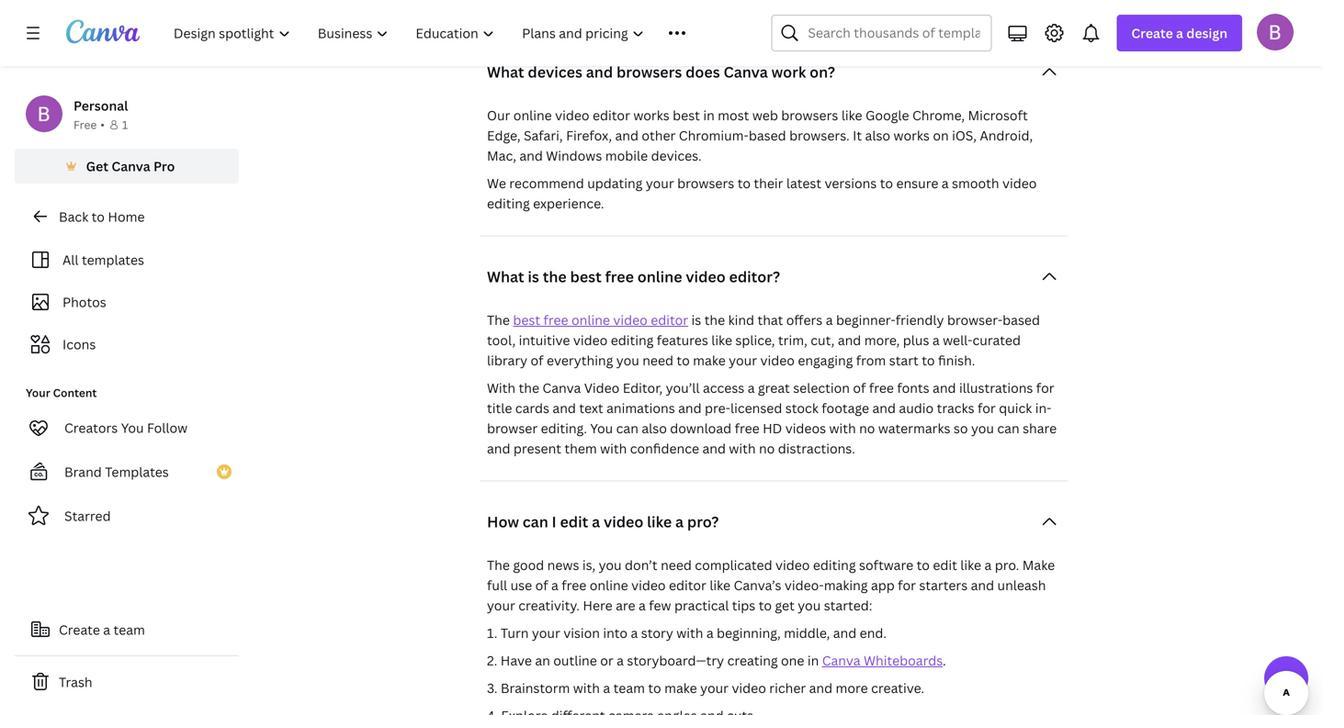 Task type: describe. For each thing, give the bounding box(es) containing it.
how
[[487, 513, 519, 532]]

them
[[565, 440, 597, 458]]

the good news is, you don't need complicated video editing software to edit like a pro. make full use of a free online video editor like canva's video-making app for starters and unleash your creativity. here are a few practical tips to get you started:
[[487, 557, 1055, 615]]

video-
[[785, 577, 824, 595]]

1 horizontal spatial team
[[614, 680, 645, 698]]

with down footage
[[829, 420, 856, 438]]

1.
[[487, 625, 498, 643]]

personal
[[74, 97, 128, 114]]

other
[[642, 127, 676, 144]]

home
[[108, 208, 145, 226]]

video inside we recommend updating your browsers to their latest versions to ensure a smooth video editing experience.
[[1003, 175, 1037, 192]]

3.
[[487, 680, 498, 698]]

here
[[583, 598, 613, 615]]

video down creating
[[732, 680, 766, 698]]

middle,
[[784, 625, 830, 643]]

google
[[866, 107, 909, 124]]

and left more
[[809, 680, 833, 698]]

are
[[616, 598, 636, 615]]

create a design
[[1132, 24, 1228, 42]]

on?
[[810, 62, 835, 82]]

get
[[86, 158, 109, 175]]

everything
[[547, 352, 613, 370]]

video inside the our online video editor works best in most web browsers like google chrome, microsoft edge, safari, firefox, and other chromium-based browsers. it also works on ios, android, mac, and windows mobile devices.
[[555, 107, 590, 124]]

with
[[487, 380, 516, 397]]

pre-
[[705, 400, 731, 417]]

video down the best free online video editor
[[573, 332, 608, 349]]

what devices and browsers does canva work on? button
[[480, 54, 1068, 91]]

smooth
[[952, 175, 1000, 192]]

to left ensure on the top of the page
[[880, 175, 893, 192]]

team inside button
[[114, 622, 145, 639]]

intuitive
[[519, 332, 570, 349]]

free inside the good news is, you don't need complicated video editing software to edit like a pro. make full use of a free online video editor like canva's video-making app for starters and unleash your creativity. here are a few practical tips to get you started:
[[562, 577, 587, 595]]

of inside with the canva video editor, you'll access a great selection of free fonts and illustrations for title cards and text animations and pre-licensed stock footage and audio tracks for quick in- browser editing. you can also download free hd videos with no watermarks so you can share and present them with confidence and with no distractions.
[[853, 380, 866, 397]]

creators you follow
[[64, 420, 188, 437]]

a inside we recommend updating your browsers to their latest versions to ensure a smooth video editing experience.
[[942, 175, 949, 192]]

free up intuitive
[[544, 312, 569, 329]]

and down 'started:'
[[833, 625, 857, 643]]

video up video-
[[776, 557, 810, 575]]

practical
[[675, 598, 729, 615]]

storyboard—try
[[627, 653, 724, 670]]

best inside dropdown button
[[570, 267, 602, 287]]

and left audio
[[873, 400, 896, 417]]

a left pro?
[[676, 513, 684, 532]]

more
[[836, 680, 868, 698]]

android,
[[980, 127, 1033, 144]]

with down outline on the bottom of page
[[573, 680, 600, 698]]

2 horizontal spatial can
[[998, 420, 1020, 438]]

creativity.
[[519, 598, 580, 615]]

what devices and browsers does canva work on?
[[487, 62, 835, 82]]

make inside is the kind that offers a beginner-friendly browser-based tool, intuitive video editing features like splice, trim, cut, and more, plus a well-curated library of everything you need to make your video engaging from start to finish.
[[693, 352, 726, 370]]

you right is,
[[599, 557, 622, 575]]

full
[[487, 577, 507, 595]]

free down from
[[869, 380, 894, 397]]

editor?
[[729, 267, 780, 287]]

quick
[[999, 400, 1032, 417]]

is inside is the kind that offers a beginner-friendly browser-based tool, intuitive video editing features like splice, trim, cut, and more, plus a well-curated library of everything you need to make your video engaging from start to finish.
[[692, 312, 702, 329]]

a up cut,
[[826, 312, 833, 329]]

video down don't
[[632, 577, 666, 595]]

and up tracks
[[933, 380, 956, 397]]

editor inside the good news is, you don't need complicated video editing software to edit like a pro. make full use of a free online video editor like canva's video-making app for starters and unleash your creativity. here are a few practical tips to get you started:
[[669, 577, 707, 595]]

videos
[[786, 420, 826, 438]]

what is the best free online video editor? button
[[480, 259, 1068, 296]]

our online video editor works best in most web browsers like google chrome, microsoft edge, safari, firefox, and other chromium-based browsers. it also works on ios, android, mac, and windows mobile devices.
[[487, 107, 1033, 165]]

need inside is the kind that offers a beginner-friendly browser-based tool, intuitive video editing features like splice, trim, cut, and more, plus a well-curated library of everything you need to make your video engaging from start to finish.
[[643, 352, 674, 370]]

creators
[[64, 420, 118, 437]]

browsers.
[[790, 127, 850, 144]]

most
[[718, 107, 749, 124]]

an
[[535, 653, 550, 670]]

free •
[[74, 117, 105, 132]]

well-
[[943, 332, 973, 349]]

1
[[122, 117, 128, 132]]

more,
[[865, 332, 900, 349]]

and inside the good news is, you don't need complicated video editing software to edit like a pro. make full use of a free online video editor like canva's video-making app for starters and unleash your creativity. here are a few practical tips to get you started:
[[971, 577, 995, 595]]

creators you follow link
[[15, 410, 239, 447]]

few
[[649, 598, 671, 615]]

news
[[547, 557, 579, 575]]

great
[[758, 380, 790, 397]]

on
[[933, 127, 949, 144]]

started:
[[824, 598, 873, 615]]

with down licensed
[[729, 440, 756, 458]]

friendly
[[896, 312, 944, 329]]

splice,
[[736, 332, 775, 349]]

editing inside we recommend updating your browsers to their latest versions to ensure a smooth video editing experience.
[[487, 195, 530, 212]]

browsers inside the our online video editor works best in most web browsers like google chrome, microsoft edge, safari, firefox, and other chromium-based browsers. it also works on ios, android, mac, and windows mobile devices.
[[781, 107, 839, 124]]

free inside dropdown button
[[605, 267, 634, 287]]

•
[[100, 117, 105, 132]]

i
[[552, 513, 557, 532]]

chromium-
[[679, 127, 749, 144]]

canva's
[[734, 577, 782, 595]]

library
[[487, 352, 528, 370]]

follow
[[147, 420, 188, 437]]

and inside dropdown button
[[586, 62, 613, 82]]

in-
[[1036, 400, 1052, 417]]

a inside with the canva video editor, you'll access a great selection of free fonts and illustrations for title cards and text animations and pre-licensed stock footage and audio tracks for quick in- browser editing. you can also download free hd videos with no watermarks so you can share and present them with confidence and with no distractions.
[[748, 380, 755, 397]]

icons link
[[26, 327, 228, 362]]

and up editing.
[[553, 400, 576, 417]]

and down 'browser'
[[487, 440, 511, 458]]

1 vertical spatial works
[[894, 127, 930, 144]]

offers
[[787, 312, 823, 329]]

editor inside the our online video editor works best in most web browsers like google chrome, microsoft edge, safari, firefox, and other chromium-based browsers. it also works on ios, android, mac, and windows mobile devices.
[[593, 107, 630, 124]]

experience.
[[533, 195, 604, 212]]

one
[[781, 653, 805, 670]]

creative.
[[871, 680, 925, 698]]

what for what is the best free online video editor?
[[487, 267, 524, 287]]

to up starters
[[917, 557, 930, 575]]

a right plus
[[933, 332, 940, 349]]

making
[[824, 577, 868, 595]]

a up the creativity.
[[551, 577, 559, 595]]

video down what is the best free online video editor?
[[613, 312, 648, 329]]

2. have an outline or a storyboard—try creating one in canva whiteboards .
[[487, 653, 946, 670]]

and inside is the kind that offers a beginner-friendly browser-based tool, intuitive video editing features like splice, trim, cut, and more, plus a well-curated library of everything you need to make your video engaging from start to finish.
[[838, 332, 861, 349]]

create a team
[[59, 622, 145, 639]]

and down safari,
[[520, 147, 543, 165]]

1 vertical spatial in
[[808, 653, 819, 670]]

cards
[[515, 400, 550, 417]]

in inside the our online video editor works best in most web browsers like google chrome, microsoft edge, safari, firefox, and other chromium-based browsers. it also works on ios, android, mac, and windows mobile devices.
[[703, 107, 715, 124]]

app
[[871, 577, 895, 595]]

with right them
[[600, 440, 627, 458]]

and down download at the right bottom of the page
[[703, 440, 726, 458]]

from
[[856, 352, 886, 370]]

Search search field
[[808, 16, 980, 51]]

a inside the "create a team" button
[[103, 622, 110, 639]]

so
[[954, 420, 968, 438]]

ios,
[[952, 127, 977, 144]]

like inside 'dropdown button'
[[647, 513, 672, 532]]

turn
[[501, 625, 529, 643]]

edit inside how can i edit a video like a pro? 'dropdown button'
[[560, 513, 588, 532]]

or
[[600, 653, 614, 670]]

to left their
[[738, 175, 751, 192]]

1 horizontal spatial for
[[978, 400, 996, 417]]

back to home link
[[15, 199, 239, 235]]

edge,
[[487, 127, 521, 144]]

video inside how can i edit a video like a pro? 'dropdown button'
[[604, 513, 644, 532]]

best inside the our online video editor works best in most web browsers like google chrome, microsoft edge, safari, firefox, and other chromium-based browsers. it also works on ios, android, mac, and windows mobile devices.
[[673, 107, 700, 124]]

windows
[[546, 147, 602, 165]]

does
[[686, 62, 720, 82]]

text
[[579, 400, 604, 417]]

to left get
[[759, 598, 772, 615]]

your inside is the kind that offers a beginner-friendly browser-based tool, intuitive video editing features like splice, trim, cut, and more, plus a well-curated library of everything you need to make your video engaging from start to finish.
[[729, 352, 757, 370]]

create a team button
[[15, 612, 239, 649]]

tool,
[[487, 332, 516, 349]]

brand templates
[[64, 464, 169, 481]]

0 vertical spatial no
[[859, 420, 875, 438]]



Task type: vqa. For each thing, say whether or not it's contained in the screenshot.
the Canva in get canva pro button
yes



Task type: locate. For each thing, give the bounding box(es) containing it.
no down footage
[[859, 420, 875, 438]]

video up don't
[[604, 513, 644, 532]]

0 vertical spatial browsers
[[617, 62, 682, 82]]

trash
[[59, 674, 92, 692]]

1 vertical spatial editor
[[651, 312, 688, 329]]

browsers down 'devices.'
[[677, 175, 735, 192]]

the for library
[[705, 312, 725, 329]]

what inside dropdown button
[[487, 62, 524, 82]]

is
[[528, 267, 539, 287], [692, 312, 702, 329]]

1 vertical spatial edit
[[933, 557, 958, 575]]

also
[[865, 127, 891, 144], [642, 420, 667, 438]]

your inside the good news is, you don't need complicated video editing software to edit like a pro. make full use of a free online video editor like canva's video-making app for starters and unleash your creativity. here are a few practical tips to get you started:
[[487, 598, 515, 615]]

0 horizontal spatial team
[[114, 622, 145, 639]]

you'll
[[666, 380, 700, 397]]

and right devices at left
[[586, 62, 613, 82]]

stock
[[786, 400, 819, 417]]

need inside the good news is, you don't need complicated video editing software to edit like a pro. make full use of a free online video editor like canva's video-making app for starters and unleash your creativity. here are a few practical tips to get you started:
[[661, 557, 692, 575]]

the for the good news is, you don't need complicated video editing software to edit like a pro. make full use of a free online video editor like canva's video-making app for starters and unleash your creativity. here are a few practical tips to get you started:
[[487, 557, 510, 575]]

1 horizontal spatial also
[[865, 127, 891, 144]]

and down beginner-
[[838, 332, 861, 349]]

like up "it"
[[842, 107, 863, 124]]

of inside the good news is, you don't need complicated video editing software to edit like a pro. make full use of a free online video editor like canva's video-making app for starters and unleash your creativity. here are a few practical tips to get you started:
[[535, 577, 548, 595]]

0 vertical spatial need
[[643, 352, 674, 370]]

best
[[673, 107, 700, 124], [570, 267, 602, 287], [513, 312, 540, 329]]

work
[[772, 62, 806, 82]]

free down the news
[[562, 577, 587, 595]]

richer
[[770, 680, 806, 698]]

0 vertical spatial based
[[749, 127, 786, 144]]

2 horizontal spatial for
[[1037, 380, 1055, 397]]

to right back at the left top of page
[[92, 208, 105, 226]]

you right the so
[[971, 420, 994, 438]]

1 horizontal spatial in
[[808, 653, 819, 670]]

edit up starters
[[933, 557, 958, 575]]

like down kind
[[712, 332, 733, 349]]

video
[[584, 380, 620, 397]]

and down the you'll
[[678, 400, 702, 417]]

2 horizontal spatial the
[[705, 312, 725, 329]]

canva inside button
[[112, 158, 150, 175]]

is inside dropdown button
[[528, 267, 539, 287]]

online inside dropdown button
[[638, 267, 682, 287]]

make up "access"
[[693, 352, 726, 370]]

0 vertical spatial also
[[865, 127, 891, 144]]

templates
[[82, 251, 144, 269]]

best up intuitive
[[513, 312, 540, 329]]

the for the best free online video editor
[[487, 312, 510, 329]]

create left the design
[[1132, 24, 1173, 42]]

for inside the good news is, you don't need complicated video editing software to edit like a pro. make full use of a free online video editor like canva's video-making app for starters and unleash your creativity. here are a few practical tips to get you started:
[[898, 577, 916, 595]]

0 horizontal spatial also
[[642, 420, 667, 438]]

the for footage
[[519, 380, 539, 397]]

make
[[1023, 557, 1055, 575]]

2 what from the top
[[487, 267, 524, 287]]

2 vertical spatial the
[[519, 380, 539, 397]]

1 horizontal spatial editing
[[611, 332, 654, 349]]

0 horizontal spatial can
[[523, 513, 548, 532]]

1 horizontal spatial can
[[616, 420, 639, 438]]

team
[[114, 622, 145, 639], [614, 680, 645, 698]]

based inside is the kind that offers a beginner-friendly browser-based tool, intuitive video editing features like splice, trim, cut, and more, plus a well-curated library of everything you need to make your video engaging from start to finish.
[[1003, 312, 1040, 329]]

of up footage
[[853, 380, 866, 397]]

a down the or
[[603, 680, 610, 698]]

you left follow at bottom
[[121, 420, 144, 437]]

based
[[749, 127, 786, 144], [1003, 312, 1040, 329]]

story
[[641, 625, 674, 643]]

the up full
[[487, 557, 510, 575]]

good
[[513, 557, 544, 575]]

can left i
[[523, 513, 548, 532]]

also up confidence
[[642, 420, 667, 438]]

browser-
[[947, 312, 1003, 329]]

you inside is the kind that offers a beginner-friendly browser-based tool, intuitive video editing features like splice, trim, cut, and more, plus a well-curated library of everything you need to make your video engaging from start to finish.
[[616, 352, 639, 370]]

bob builder image
[[1257, 14, 1294, 50]]

0 horizontal spatial create
[[59, 622, 100, 639]]

None search field
[[771, 15, 992, 51]]

your down 'devices.'
[[646, 175, 674, 192]]

a right i
[[592, 513, 600, 532]]

editor,
[[623, 380, 663, 397]]

in up the chromium-
[[703, 107, 715, 124]]

starred link
[[15, 498, 239, 535]]

0 horizontal spatial editing
[[487, 195, 530, 212]]

pro?
[[687, 513, 719, 532]]

browsers inside we recommend updating your browsers to their latest versions to ensure a smooth video editing experience.
[[677, 175, 735, 192]]

editing inside the good news is, you don't need complicated video editing software to edit like a pro. make full use of a free online video editor like canva's video-making app for starters and unleash your creativity. here are a few practical tips to get you started:
[[813, 557, 856, 575]]

icons
[[62, 336, 96, 353]]

2 vertical spatial for
[[898, 577, 916, 595]]

is up features
[[692, 312, 702, 329]]

a right into
[[631, 625, 638, 643]]

photos
[[62, 294, 106, 311]]

online up "everything"
[[572, 312, 610, 329]]

0 horizontal spatial no
[[759, 440, 775, 458]]

editing inside is the kind that offers a beginner-friendly browser-based tool, intuitive video editing features like splice, trim, cut, and more, plus a well-curated library of everything you need to make your video engaging from start to finish.
[[611, 332, 654, 349]]

need up editor,
[[643, 352, 674, 370]]

is the kind that offers a beginner-friendly browser-based tool, intuitive video editing features like splice, trim, cut, and more, plus a well-curated library of everything you need to make your video engaging from start to finish.
[[487, 312, 1040, 370]]

2 horizontal spatial editing
[[813, 557, 856, 575]]

can down animations
[[616, 420, 639, 438]]

trim,
[[778, 332, 808, 349]]

free down licensed
[[735, 420, 760, 438]]

beginner-
[[836, 312, 896, 329]]

of
[[531, 352, 544, 370], [853, 380, 866, 397], [535, 577, 548, 595]]

browsers left does
[[617, 62, 682, 82]]

canva
[[724, 62, 768, 82], [112, 158, 150, 175], [543, 380, 581, 397], [822, 653, 861, 670]]

2 vertical spatial best
[[513, 312, 540, 329]]

creating
[[728, 653, 778, 670]]

0 horizontal spatial based
[[749, 127, 786, 144]]

2 vertical spatial editor
[[669, 577, 707, 595]]

1 vertical spatial the
[[705, 312, 725, 329]]

0 horizontal spatial works
[[634, 107, 670, 124]]

you
[[121, 420, 144, 437], [590, 420, 613, 438]]

0 vertical spatial what
[[487, 62, 524, 82]]

0 vertical spatial works
[[634, 107, 670, 124]]

your down the creativity.
[[532, 625, 560, 643]]

browsers up the browsers.
[[781, 107, 839, 124]]

devices.
[[651, 147, 702, 165]]

the inside is the kind that offers a beginner-friendly browser-based tool, intuitive video editing features like splice, trim, cut, and more, plus a well-curated library of everything you need to make your video engaging from start to finish.
[[705, 312, 725, 329]]

finish.
[[938, 352, 976, 370]]

what up tool,
[[487, 267, 524, 287]]

web
[[753, 107, 778, 124]]

editing down we
[[487, 195, 530, 212]]

we recommend updating your browsers to their latest versions to ensure a smooth video editing experience.
[[487, 175, 1037, 212]]

1 horizontal spatial best
[[570, 267, 602, 287]]

make down the storyboard—try
[[665, 680, 697, 698]]

editing up making
[[813, 557, 856, 575]]

like up starters
[[961, 557, 982, 575]]

the inside the good news is, you don't need complicated video editing software to edit like a pro. make full use of a free online video editor like canva's video-making app for starters and unleash your creativity. here are a few practical tips to get you started:
[[487, 557, 510, 575]]

can inside 'dropdown button'
[[523, 513, 548, 532]]

0 vertical spatial is
[[528, 267, 539, 287]]

outline
[[554, 653, 597, 670]]

create inside dropdown button
[[1132, 24, 1173, 42]]

to down plus
[[922, 352, 935, 370]]

1 vertical spatial make
[[665, 680, 697, 698]]

create for create a team
[[59, 622, 100, 639]]

like inside the our online video editor works best in most web browsers like google chrome, microsoft edge, safari, firefox, and other chromium-based browsers. it also works on ios, android, mac, and windows mobile devices.
[[842, 107, 863, 124]]

2 vertical spatial of
[[535, 577, 548, 595]]

video down the trim, at the top of the page
[[761, 352, 795, 370]]

that
[[758, 312, 783, 329]]

for right app
[[898, 577, 916, 595]]

vision
[[564, 625, 600, 643]]

0 vertical spatial edit
[[560, 513, 588, 532]]

0 vertical spatial in
[[703, 107, 715, 124]]

0 vertical spatial team
[[114, 622, 145, 639]]

of right use
[[535, 577, 548, 595]]

best free online video editor link
[[513, 312, 688, 329]]

you inside with the canva video editor, you'll access a great selection of free fonts and illustrations for title cards and text animations and pre-licensed stock footage and audio tracks for quick in- browser editing. you can also download free hd videos with no watermarks so you can share and present them with confidence and with no distractions.
[[971, 420, 994, 438]]

also inside the our online video editor works best in most web browsers like google chrome, microsoft edge, safari, firefox, and other chromium-based browsers. it also works on ios, android, mac, and windows mobile devices.
[[865, 127, 891, 144]]

0 horizontal spatial edit
[[560, 513, 588, 532]]

editor up the firefox,
[[593, 107, 630, 124]]

0 vertical spatial the
[[543, 267, 567, 287]]

1 vertical spatial need
[[661, 557, 692, 575]]

1 horizontal spatial no
[[859, 420, 875, 438]]

your inside we recommend updating your browsers to their latest versions to ensure a smooth video editing experience.
[[646, 175, 674, 192]]

1 horizontal spatial the
[[543, 267, 567, 287]]

all
[[62, 251, 79, 269]]

1 horizontal spatial works
[[894, 127, 930, 144]]

video right smooth
[[1003, 175, 1037, 192]]

0 horizontal spatial for
[[898, 577, 916, 595]]

present
[[514, 440, 562, 458]]

a up trash link
[[103, 622, 110, 639]]

back
[[59, 208, 88, 226]]

browsers inside dropdown button
[[617, 62, 682, 82]]

canva inside with the canva video editor, you'll access a great selection of free fonts and illustrations for title cards and text animations and pre-licensed stock footage and audio tracks for quick in- browser editing. you can also download free hd videos with no watermarks so you can share and present them with confidence and with no distractions.
[[543, 380, 581, 397]]

versions
[[825, 175, 877, 192]]

what up our
[[487, 62, 524, 82]]

edit right i
[[560, 513, 588, 532]]

a right ensure on the top of the page
[[942, 175, 949, 192]]

based down web
[[749, 127, 786, 144]]

templates
[[105, 464, 169, 481]]

editing down "best free online video editor" link
[[611, 332, 654, 349]]

like inside is the kind that offers a beginner-friendly browser-based tool, intuitive video editing features like splice, trim, cut, and more, plus a well-curated library of everything you need to make your video engaging from start to finish.
[[712, 332, 733, 349]]

what for what devices and browsers does canva work on?
[[487, 62, 524, 82]]

0 vertical spatial editor
[[593, 107, 630, 124]]

1 what from the top
[[487, 62, 524, 82]]

a up the 2. have an outline or a storyboard—try creating one in canva whiteboards .
[[707, 625, 714, 643]]

online inside the our online video editor works best in most web browsers like google chrome, microsoft edge, safari, firefox, and other chromium-based browsers. it also works on ios, android, mac, and windows mobile devices.
[[514, 107, 552, 124]]

1 horizontal spatial you
[[590, 420, 613, 438]]

team down the or
[[614, 680, 645, 698]]

have
[[501, 653, 532, 670]]

hd
[[763, 420, 782, 438]]

to down features
[[677, 352, 690, 370]]

in
[[703, 107, 715, 124], [808, 653, 819, 670]]

0 vertical spatial best
[[673, 107, 700, 124]]

1 vertical spatial browsers
[[781, 107, 839, 124]]

free
[[74, 117, 97, 132]]

online inside the good news is, you don't need complicated video editing software to edit like a pro. make full use of a free online video editor like canva's video-making app for starters and unleash your creativity. here are a few practical tips to get you started:
[[590, 577, 628, 595]]

canva whiteboards link
[[822, 653, 943, 670]]

also right "it"
[[865, 127, 891, 144]]

you
[[616, 352, 639, 370], [971, 420, 994, 438], [599, 557, 622, 575], [798, 598, 821, 615]]

no down hd
[[759, 440, 775, 458]]

1 vertical spatial the
[[487, 557, 510, 575]]

content
[[53, 386, 97, 401]]

also inside with the canva video editor, you'll access a great selection of free fonts and illustrations for title cards and text animations and pre-licensed stock footage and audio tracks for quick in- browser editing. you can also download free hd videos with no watermarks so you can share and present them with confidence and with no distractions.
[[642, 420, 667, 438]]

1 vertical spatial best
[[570, 267, 602, 287]]

online up here
[[590, 577, 628, 595]]

editor up practical on the bottom right of the page
[[669, 577, 707, 595]]

edit inside the good news is, you don't need complicated video editing software to edit like a pro. make full use of a free online video editor like canva's video-making app for starters and unleash your creativity. here are a few practical tips to get you started:
[[933, 557, 958, 575]]

mac,
[[487, 147, 516, 165]]

canva left pro
[[112, 158, 150, 175]]

0 horizontal spatial best
[[513, 312, 540, 329]]

what inside what is the best free online video editor? dropdown button
[[487, 267, 524, 287]]

top level navigation element
[[162, 15, 727, 51], [162, 15, 727, 51]]

your down splice, on the top right of page
[[729, 352, 757, 370]]

safari,
[[524, 127, 563, 144]]

with down practical on the bottom right of the page
[[677, 625, 703, 643]]

of inside is the kind that offers a beginner-friendly browser-based tool, intuitive video editing features like splice, trim, cut, and more, plus a well-curated library of everything you need to make your video engaging from start to finish.
[[531, 352, 544, 370]]

recommend
[[509, 175, 584, 192]]

1 horizontal spatial based
[[1003, 312, 1040, 329]]

curated
[[973, 332, 1021, 349]]

works up the other
[[634, 107, 670, 124]]

best up the chromium-
[[673, 107, 700, 124]]

canva down "everything"
[[543, 380, 581, 397]]

access
[[703, 380, 745, 397]]

and up mobile
[[615, 127, 639, 144]]

0 vertical spatial the
[[487, 312, 510, 329]]

a right the or
[[617, 653, 624, 670]]

1 vertical spatial editing
[[611, 332, 654, 349]]

the up the best free online video editor
[[543, 267, 567, 287]]

0 vertical spatial create
[[1132, 24, 1173, 42]]

free
[[605, 267, 634, 287], [544, 312, 569, 329], [869, 380, 894, 397], [735, 420, 760, 438], [562, 577, 587, 595]]

the up cards
[[519, 380, 539, 397]]

based inside the our online video editor works best in most web browsers like google chrome, microsoft edge, safari, firefox, and other chromium-based browsers. it also works on ios, android, mac, and windows mobile devices.
[[749, 127, 786, 144]]

distractions.
[[778, 440, 855, 458]]

0 vertical spatial make
[[693, 352, 726, 370]]

2 vertical spatial editing
[[813, 557, 856, 575]]

of down intuitive
[[531, 352, 544, 370]]

whiteboards
[[864, 653, 943, 670]]

make
[[693, 352, 726, 370], [665, 680, 697, 698]]

canva up more
[[822, 653, 861, 670]]

create for create a design
[[1132, 24, 1173, 42]]

based up curated
[[1003, 312, 1040, 329]]

2 horizontal spatial best
[[673, 107, 700, 124]]

1 the from the top
[[487, 312, 510, 329]]

use
[[511, 577, 532, 595]]

you down video-
[[798, 598, 821, 615]]

1 horizontal spatial create
[[1132, 24, 1173, 42]]

brand templates link
[[15, 454, 239, 491]]

1 vertical spatial based
[[1003, 312, 1040, 329]]

in right one
[[808, 653, 819, 670]]

canva inside dropdown button
[[724, 62, 768, 82]]

to down the storyboard—try
[[648, 680, 661, 698]]

is up intuitive
[[528, 267, 539, 287]]

licensed
[[731, 400, 782, 417]]

2 the from the top
[[487, 557, 510, 575]]

online
[[514, 107, 552, 124], [638, 267, 682, 287], [572, 312, 610, 329], [590, 577, 628, 595]]

1. turn your vision into a story with a beginning, middle, and end.
[[487, 625, 887, 643]]

you down text
[[590, 420, 613, 438]]

browser
[[487, 420, 538, 438]]

1 vertical spatial also
[[642, 420, 667, 438]]

0 vertical spatial for
[[1037, 380, 1055, 397]]

0 vertical spatial of
[[531, 352, 544, 370]]

the inside with the canva video editor, you'll access a great selection of free fonts and illustrations for title cards and text animations and pre-licensed stock footage and audio tracks for quick in- browser editing. you can also download free hd videos with no watermarks so you can share and present them with confidence and with no distractions.
[[519, 380, 539, 397]]

create a design button
[[1117, 15, 1243, 51]]

team up trash link
[[114, 622, 145, 639]]

online up features
[[638, 267, 682, 287]]

1 vertical spatial create
[[59, 622, 100, 639]]

don't
[[625, 557, 658, 575]]

you up editor,
[[616, 352, 639, 370]]

1 vertical spatial of
[[853, 380, 866, 397]]

2 vertical spatial browsers
[[677, 175, 735, 192]]

a inside the create a design dropdown button
[[1176, 24, 1184, 42]]

your down the 2. have an outline or a storyboard—try creating one in canva whiteboards .
[[700, 680, 729, 698]]

1 vertical spatial team
[[614, 680, 645, 698]]

0 horizontal spatial you
[[121, 420, 144, 437]]

0 horizontal spatial the
[[519, 380, 539, 397]]

a right the "are"
[[639, 598, 646, 615]]

animations
[[607, 400, 675, 417]]

share
[[1023, 420, 1057, 438]]

like down complicated
[[710, 577, 731, 595]]

devices
[[528, 62, 583, 82]]

1 vertical spatial no
[[759, 440, 775, 458]]

video up the firefox,
[[555, 107, 590, 124]]

1 vertical spatial is
[[692, 312, 702, 329]]

what
[[487, 62, 524, 82], [487, 267, 524, 287]]

1 horizontal spatial is
[[692, 312, 702, 329]]

you inside with the canva video editor, you'll access a great selection of free fonts and illustrations for title cards and text animations and pre-licensed stock footage and audio tracks for quick in- browser editing. you can also download free hd videos with no watermarks so you can share and present them with confidence and with no distractions.
[[590, 420, 613, 438]]

video inside what is the best free online video editor? dropdown button
[[686, 267, 726, 287]]

the inside what is the best free online video editor? dropdown button
[[543, 267, 567, 287]]

video left editor?
[[686, 267, 726, 287]]

1 vertical spatial for
[[978, 400, 996, 417]]

0 horizontal spatial in
[[703, 107, 715, 124]]

start
[[889, 352, 919, 370]]

0 horizontal spatial is
[[528, 267, 539, 287]]

create inside button
[[59, 622, 100, 639]]

your down full
[[487, 598, 515, 615]]

editor up features
[[651, 312, 688, 329]]

a left pro.
[[985, 557, 992, 575]]

1 horizontal spatial edit
[[933, 557, 958, 575]]

1 vertical spatial what
[[487, 267, 524, 287]]

0 vertical spatial editing
[[487, 195, 530, 212]]

complicated
[[695, 557, 773, 575]]



